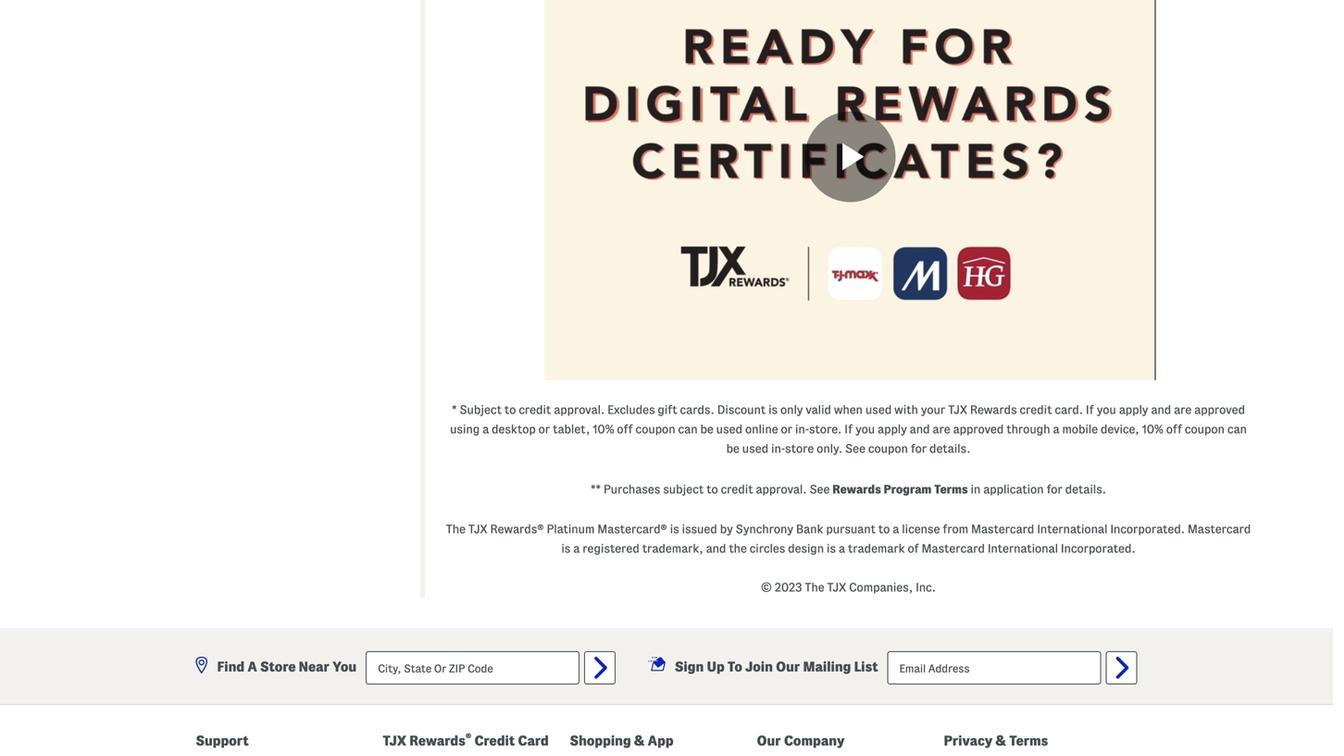 Task type: vqa. For each thing, say whether or not it's contained in the screenshot.
Men's Triumph 20 Cushioned Running Sneakers IMAGE
no



Task type: locate. For each thing, give the bounding box(es) containing it.
trademark,
[[642, 542, 703, 555]]

1 horizontal spatial apply
[[1119, 404, 1148, 417]]

0 horizontal spatial approval.
[[554, 404, 605, 417]]

0 vertical spatial apply
[[1119, 404, 1148, 417]]

tjx left "®"
[[383, 734, 406, 749]]

1 horizontal spatial in-
[[795, 423, 809, 436]]

0 vertical spatial and
[[1151, 404, 1171, 417]]

0 vertical spatial approval.
[[554, 404, 605, 417]]

can
[[678, 423, 698, 436], [1227, 423, 1247, 436]]

tjx inside * subject to credit approval. excludes gift cards. discount is only valid when used with your tjx rewards credit card. if you apply and are approved using a desktop or tablet, 10% off coupon can be used online or in-store. if you apply and are approved through a mobile device, 10% off coupon can be used in-store only. see coupon for details.
[[948, 404, 967, 417]]

mailing
[[803, 659, 851, 675]]

apply down with
[[878, 423, 907, 436]]

1 horizontal spatial 10%
[[1142, 423, 1164, 436]]

our right join
[[776, 659, 800, 675]]

1 horizontal spatial rewards
[[833, 483, 881, 496]]

in- up store
[[795, 423, 809, 436]]

1 horizontal spatial and
[[910, 423, 930, 436]]

0 horizontal spatial off
[[617, 423, 633, 436]]

you
[[1097, 404, 1116, 417], [855, 423, 875, 436]]

0 horizontal spatial you
[[855, 423, 875, 436]]

using
[[450, 423, 480, 436]]

2 horizontal spatial to
[[878, 523, 890, 536]]

1 vertical spatial for
[[1047, 483, 1063, 496]]

your
[[921, 404, 945, 417]]

1 horizontal spatial coupon
[[868, 442, 908, 455]]

mastercard®
[[597, 523, 667, 536]]

0 horizontal spatial are
[[933, 423, 950, 436]]

1 or from the left
[[538, 423, 550, 436]]

off right device, on the bottom
[[1166, 423, 1182, 436]]

sign
[[675, 659, 704, 675]]

to
[[504, 404, 516, 417], [707, 483, 718, 496], [878, 523, 890, 536]]

up
[[707, 659, 725, 675]]

be down cards.
[[700, 423, 714, 436]]

2 horizontal spatial and
[[1151, 404, 1171, 417]]

2 horizontal spatial coupon
[[1185, 423, 1225, 436]]

off
[[617, 423, 633, 436], [1166, 423, 1182, 436]]

coupon right device, on the bottom
[[1185, 423, 1225, 436]]

used left with
[[865, 404, 892, 417]]

0 vertical spatial for
[[911, 442, 927, 455]]

coupon up rewards program terms link
[[868, 442, 908, 455]]

tjx left rewards®
[[468, 523, 488, 536]]

1 vertical spatial approved
[[953, 423, 1004, 436]]

10% right tablet,
[[593, 423, 614, 436]]

0 horizontal spatial be
[[700, 423, 714, 436]]

rewards up pursuant
[[833, 483, 881, 496]]

to right subject
[[707, 483, 718, 496]]

0 vertical spatial rewards
[[970, 404, 1017, 417]]

2 vertical spatial rewards
[[409, 734, 465, 749]]

see right only.
[[845, 442, 866, 455]]

approval. up tablet,
[[554, 404, 605, 417]]

0 horizontal spatial rewards
[[409, 734, 465, 749]]

is inside * subject to credit approval. excludes gift cards. discount is only valid when used with your tjx rewards credit card. if you apply and are approved using a desktop or tablet, 10% off coupon can be used online or in-store. if you apply and are approved through a mobile device, 10% off coupon can be used in-store only. see coupon for details.
[[768, 404, 778, 417]]

find a store near you
[[217, 659, 357, 675]]

coupon down gift
[[636, 423, 675, 436]]

to up desktop
[[504, 404, 516, 417]]

the
[[446, 523, 466, 536], [805, 581, 824, 594]]

for down with
[[911, 442, 927, 455]]

0 horizontal spatial and
[[706, 542, 726, 555]]

to inside * subject to credit approval. excludes gift cards. discount is only valid when used with your tjx rewards credit card. if you apply and are approved using a desktop or tablet, 10% off coupon can be used online or in-store. if you apply and are approved through a mobile device, 10% off coupon can be used in-store only. see coupon for details.
[[504, 404, 516, 417]]

see
[[845, 442, 866, 455], [810, 483, 830, 496]]

0 horizontal spatial credit
[[519, 404, 551, 417]]

is
[[768, 404, 778, 417], [670, 523, 679, 536], [561, 542, 571, 555], [827, 542, 836, 555]]

1 horizontal spatial &
[[996, 734, 1006, 749]]

is right design
[[827, 542, 836, 555]]

1 vertical spatial be
[[726, 442, 740, 455]]

sign up to join our mailing list
[[675, 659, 878, 675]]

apply
[[1119, 404, 1148, 417], [878, 423, 907, 436]]

international
[[1037, 523, 1108, 536], [988, 542, 1058, 555]]

credit up through
[[1020, 404, 1052, 417]]

only.
[[817, 442, 843, 455]]

1 horizontal spatial approved
[[1194, 404, 1245, 417]]

approved
[[1194, 404, 1245, 417], [953, 423, 1004, 436]]

in-
[[795, 423, 809, 436], [771, 442, 785, 455]]

used
[[865, 404, 892, 417], [716, 423, 743, 436], [742, 442, 769, 455]]

0 horizontal spatial or
[[538, 423, 550, 436]]

Sign Up To Join Our Mailing List email field
[[887, 652, 1101, 685]]

0 horizontal spatial see
[[810, 483, 830, 496]]

near
[[299, 659, 329, 675]]

0 vertical spatial you
[[1097, 404, 1116, 417]]

or left tablet,
[[538, 423, 550, 436]]

and right "card."
[[1151, 404, 1171, 417]]

device,
[[1101, 423, 1139, 436]]

is left only at the right bottom of the page
[[768, 404, 778, 417]]

valid
[[806, 404, 831, 417]]

approval. up synchrony
[[756, 483, 807, 496]]

store.
[[809, 423, 842, 436]]

tablet,
[[553, 423, 590, 436]]

0 horizontal spatial &
[[634, 734, 645, 749]]

1 & from the left
[[634, 734, 645, 749]]

pursuant
[[826, 523, 876, 536]]

store
[[785, 442, 814, 455]]

0 horizontal spatial to
[[504, 404, 516, 417]]

2 vertical spatial and
[[706, 542, 726, 555]]

1 vertical spatial terms
[[1009, 734, 1048, 749]]

1 horizontal spatial can
[[1227, 423, 1247, 436]]

tjx
[[948, 404, 967, 417], [468, 523, 488, 536], [827, 581, 846, 594], [383, 734, 406, 749]]

license
[[902, 523, 940, 536]]

0 vertical spatial terms
[[934, 483, 968, 496]]

be down discount
[[726, 442, 740, 455]]

0 vertical spatial in-
[[795, 423, 809, 436]]

privacy
[[944, 734, 993, 749]]

and
[[1151, 404, 1171, 417], [910, 423, 930, 436], [706, 542, 726, 555]]

& left the app
[[634, 734, 645, 749]]

by
[[720, 523, 733, 536]]

2 off from the left
[[1166, 423, 1182, 436]]

0 horizontal spatial apply
[[878, 423, 907, 436]]

if right "card."
[[1086, 404, 1094, 417]]

trademark
[[848, 542, 905, 555]]

credit
[[475, 734, 515, 749]]

synchrony
[[736, 523, 793, 536]]

shopping
[[570, 734, 631, 749]]

rewards left credit
[[409, 734, 465, 749]]

credit up by in the bottom of the page
[[721, 483, 753, 496]]

or
[[538, 423, 550, 436], [781, 423, 792, 436]]

2 horizontal spatial rewards
[[970, 404, 1017, 417]]

0 horizontal spatial details.
[[930, 442, 971, 455]]

1 vertical spatial details.
[[1065, 483, 1106, 496]]

a down pursuant
[[839, 542, 845, 555]]

1 vertical spatial if
[[845, 423, 853, 436]]

1 vertical spatial approval.
[[756, 483, 807, 496]]

you down when
[[855, 423, 875, 436]]

2 & from the left
[[996, 734, 1006, 749]]

10% right device, on the bottom
[[1142, 423, 1164, 436]]

1 horizontal spatial or
[[781, 423, 792, 436]]

shopping & app
[[570, 734, 674, 749]]

approval.
[[554, 404, 605, 417], [756, 483, 807, 496]]

in
[[971, 483, 981, 496]]

1 horizontal spatial off
[[1166, 423, 1182, 436]]

0 horizontal spatial 10%
[[593, 423, 614, 436]]

terms left in
[[934, 483, 968, 496]]

rewards up through
[[970, 404, 1017, 417]]

0 vertical spatial to
[[504, 404, 516, 417]]

the right 2023
[[805, 581, 824, 594]]

0 horizontal spatial in-
[[771, 442, 785, 455]]

when
[[834, 404, 863, 417]]

& right privacy
[[996, 734, 1006, 749]]

and down the "your"
[[910, 423, 930, 436]]

details. down mobile
[[1065, 483, 1106, 496]]

the left rewards®
[[446, 523, 466, 536]]

1 horizontal spatial details.
[[1065, 483, 1106, 496]]

1 horizontal spatial see
[[845, 442, 866, 455]]

if
[[1086, 404, 1094, 417], [845, 423, 853, 436]]

in- down online
[[771, 442, 785, 455]]

our left company
[[757, 734, 781, 749]]

1 vertical spatial you
[[855, 423, 875, 436]]

0 horizontal spatial for
[[911, 442, 927, 455]]

to up trademark
[[878, 523, 890, 536]]

1 10% from the left
[[593, 423, 614, 436]]

a
[[482, 423, 489, 436], [1053, 423, 1060, 436], [893, 523, 899, 536], [573, 542, 580, 555], [839, 542, 845, 555]]

and left the
[[706, 542, 726, 555]]

coupon
[[636, 423, 675, 436], [1185, 423, 1225, 436], [868, 442, 908, 455]]

1 horizontal spatial to
[[707, 483, 718, 496]]

credit up desktop
[[519, 404, 551, 417]]

2 or from the left
[[781, 423, 792, 436]]

1 vertical spatial incorporated.
[[1061, 542, 1136, 555]]

incorporated.
[[1110, 523, 1185, 536], [1061, 542, 1136, 555]]

0 vertical spatial details.
[[930, 442, 971, 455]]

are
[[1174, 404, 1192, 417], [933, 423, 950, 436]]

our
[[776, 659, 800, 675], [757, 734, 781, 749]]

tjx right the "your"
[[948, 404, 967, 417]]

apply up device, on the bottom
[[1119, 404, 1148, 417]]

1 vertical spatial the
[[805, 581, 824, 594]]

0 horizontal spatial terms
[[934, 483, 968, 496]]

and inside the tjx rewards® platinum mastercard® is issued by synchrony bank pursuant to a license from mastercard international incorporated. mastercard is a registered trademark, and the circles design is a trademark of mastercard international incorporated.
[[706, 542, 726, 555]]

to inside the tjx rewards® platinum mastercard® is issued by synchrony bank pursuant to a license from mastercard international incorporated. mastercard is a registered trademark, and the circles design is a trademark of mastercard international incorporated.
[[878, 523, 890, 536]]

used down discount
[[716, 423, 743, 436]]

1 vertical spatial rewards
[[833, 483, 881, 496]]

1 vertical spatial apply
[[878, 423, 907, 436]]

details. down the "your"
[[930, 442, 971, 455]]

0 horizontal spatial can
[[678, 423, 698, 436]]

mastercard
[[971, 523, 1034, 536], [1188, 523, 1251, 536], [922, 542, 985, 555]]

see up bank
[[810, 483, 830, 496]]

1 horizontal spatial approval.
[[756, 483, 807, 496]]

1 can from the left
[[678, 423, 698, 436]]

&
[[634, 734, 645, 749], [996, 734, 1006, 749]]

2 vertical spatial to
[[878, 523, 890, 536]]

off down excludes
[[617, 423, 633, 436]]

rewards
[[970, 404, 1017, 417], [833, 483, 881, 496], [409, 734, 465, 749]]

1 horizontal spatial if
[[1086, 404, 1094, 417]]

terms right privacy
[[1009, 734, 1048, 749]]

registered
[[583, 542, 640, 555]]

None submit
[[584, 652, 616, 685], [1106, 652, 1137, 685], [584, 652, 616, 685], [1106, 652, 1137, 685]]

the inside the tjx rewards® platinum mastercard® is issued by synchrony bank pursuant to a license from mastercard international incorporated. mastercard is a registered trademark, and the circles design is a trademark of mastercard international incorporated.
[[446, 523, 466, 536]]

0 horizontal spatial the
[[446, 523, 466, 536]]

0 horizontal spatial if
[[845, 423, 853, 436]]

details.
[[930, 442, 971, 455], [1065, 483, 1106, 496]]

1 horizontal spatial the
[[805, 581, 824, 594]]

if down when
[[845, 423, 853, 436]]

for right application
[[1047, 483, 1063, 496]]

0 vertical spatial see
[[845, 442, 866, 455]]

1 vertical spatial see
[[810, 483, 830, 496]]

0 vertical spatial are
[[1174, 404, 1192, 417]]

you up device, on the bottom
[[1097, 404, 1116, 417]]

0 vertical spatial the
[[446, 523, 466, 536]]

or down only at the right bottom of the page
[[781, 423, 792, 436]]

10%
[[593, 423, 614, 436], [1142, 423, 1164, 436]]

used down online
[[742, 442, 769, 455]]



Task type: describe. For each thing, give the bounding box(es) containing it.
1 vertical spatial used
[[716, 423, 743, 436]]

mobile
[[1062, 423, 1098, 436]]

0 vertical spatial if
[[1086, 404, 1094, 417]]

discount
[[717, 404, 766, 417]]

inc.
[[916, 581, 936, 594]]

program
[[884, 483, 932, 496]]

& for app
[[634, 734, 645, 749]]

bank
[[796, 523, 823, 536]]

1 vertical spatial international
[[988, 542, 1058, 555]]

a left the license
[[893, 523, 899, 536]]

1 vertical spatial in-
[[771, 442, 785, 455]]

subject
[[663, 483, 704, 496]]

0 vertical spatial be
[[700, 423, 714, 436]]

companies,
[[849, 581, 913, 594]]

rewards®
[[490, 523, 544, 536]]

tjx left companies,
[[827, 581, 846, 594]]

for inside * subject to credit approval. excludes gift cards. discount is only valid when used with your tjx rewards credit card. if you apply and are approved using a desktop or tablet, 10% off coupon can be used online or in-store. if you apply and are approved through a mobile device, 10% off coupon can be used in-store only. see coupon for details.
[[911, 442, 927, 455]]

the tjx rewards® platinum mastercard® is issued by synchrony bank pursuant to a license from mastercard international incorporated. mastercard is a registered trademark, and the circles design is a trademark of mastercard international incorporated.
[[446, 523, 1251, 555]]

privacy & terms
[[944, 734, 1048, 749]]

a
[[248, 659, 257, 675]]

subject
[[460, 404, 502, 417]]

1 horizontal spatial credit
[[721, 483, 753, 496]]

online
[[745, 423, 778, 436]]

0 vertical spatial incorporated.
[[1110, 523, 1185, 536]]

see inside * subject to credit approval. excludes gift cards. discount is only valid when used with your tjx rewards credit card. if you apply and are approved using a desktop or tablet, 10% off coupon can be used online or in-store. if you apply and are approved through a mobile device, 10% off coupon can be used in-store only. see coupon for details.
[[845, 442, 866, 455]]

1 horizontal spatial be
[[726, 442, 740, 455]]

and for approved
[[1151, 404, 1171, 417]]

1 vertical spatial our
[[757, 734, 781, 749]]

the
[[729, 542, 747, 555]]

list
[[854, 659, 878, 675]]

details. inside * subject to credit approval. excludes gift cards. discount is only valid when used with your tjx rewards credit card. if you apply and are approved using a desktop or tablet, 10% off coupon can be used online or in-store. if you apply and are approved through a mobile device, 10% off coupon can be used in-store only. see coupon for details.
[[930, 442, 971, 455]]

0 vertical spatial used
[[865, 404, 892, 417]]

excludes
[[607, 404, 655, 417]]

application
[[983, 483, 1044, 496]]

1 vertical spatial to
[[707, 483, 718, 496]]

tjx inside the tjx rewards® platinum mastercard® is issued by synchrony bank pursuant to a license from mastercard international incorporated. mastercard is a registered trademark, and the circles design is a trademark of mastercard international incorporated.
[[468, 523, 488, 536]]

rewards inside * subject to credit approval. excludes gift cards. discount is only valid when used with your tjx rewards credit card. if you apply and are approved using a desktop or tablet, 10% off coupon can be used online or in-store. if you apply and are approved through a mobile device, 10% off coupon can be used in-store only. see coupon for details.
[[970, 404, 1017, 417]]

support
[[196, 734, 249, 749]]

®
[[465, 732, 472, 743]]

design
[[788, 542, 824, 555]]

is up trademark,
[[670, 523, 679, 536]]

tjx inside 'tjx rewards ® credit card'
[[383, 734, 406, 749]]

with
[[894, 404, 918, 417]]

from
[[943, 523, 968, 536]]

find
[[217, 659, 245, 675]]

1 horizontal spatial terms
[[1009, 734, 1048, 749]]

1 horizontal spatial you
[[1097, 404, 1116, 417]]

of
[[908, 542, 919, 555]]

card.
[[1055, 404, 1083, 417]]

platinum
[[547, 523, 595, 536]]

2023
[[775, 581, 802, 594]]

rewards inside 'tjx rewards ® credit card'
[[409, 734, 465, 749]]

app
[[648, 734, 674, 749]]

0 horizontal spatial approved
[[953, 423, 1004, 436]]

to
[[728, 659, 742, 675]]

2 can from the left
[[1227, 423, 1247, 436]]

circles
[[750, 542, 785, 555]]

gift
[[658, 404, 677, 417]]

company
[[784, 734, 845, 749]]

rewards program terms link
[[833, 483, 968, 496]]

approval. inside * subject to credit approval. excludes gift cards. discount is only valid when used with your tjx rewards credit card. if you apply and are approved using a desktop or tablet, 10% off coupon can be used online or in-store. if you apply and are approved through a mobile device, 10% off coupon can be used in-store only. see coupon for details.
[[554, 404, 605, 417]]

desktop
[[492, 423, 536, 436]]

tjx rewards ® credit card
[[383, 732, 549, 749]]

Find A Store Near You text field
[[366, 652, 580, 685]]

cards.
[[680, 404, 715, 417]]

*
[[452, 404, 457, 417]]

2 10% from the left
[[1142, 423, 1164, 436]]

2 vertical spatial used
[[742, 442, 769, 455]]

1 vertical spatial and
[[910, 423, 930, 436]]

a down platinum
[[573, 542, 580, 555]]

a down "card."
[[1053, 423, 1060, 436]]

0 vertical spatial approved
[[1194, 404, 1245, 417]]

** purchases subject to credit approval. see rewards program terms in application for details.
[[591, 483, 1106, 496]]

© 2023 the tjx companies, inc.
[[761, 581, 936, 594]]

1 off from the left
[[617, 423, 633, 436]]

1 vertical spatial are
[[933, 423, 950, 436]]

0 horizontal spatial coupon
[[636, 423, 675, 436]]

our company
[[757, 734, 845, 749]]

0 vertical spatial our
[[776, 659, 800, 675]]

1 horizontal spatial are
[[1174, 404, 1192, 417]]

©
[[761, 581, 772, 594]]

**
[[591, 483, 601, 496]]

you
[[332, 659, 357, 675]]

store
[[260, 659, 296, 675]]

issued
[[682, 523, 717, 536]]

card
[[518, 734, 549, 749]]

only
[[780, 404, 803, 417]]

find a store near you link
[[196, 657, 357, 675]]

0 vertical spatial international
[[1037, 523, 1108, 536]]

join
[[745, 659, 773, 675]]

through
[[1007, 423, 1050, 436]]

is down platinum
[[561, 542, 571, 555]]

* subject to credit approval. excludes gift cards. discount is only valid when used with your tjx rewards credit card. if you apply and are approved using a desktop or tablet, 10% off coupon can be used online or in-store. if you apply and are approved through a mobile device, 10% off coupon can be used in-store only. see coupon for details.
[[450, 404, 1247, 455]]

2 horizontal spatial credit
[[1020, 404, 1052, 417]]

& for terms
[[996, 734, 1006, 749]]

1 horizontal spatial for
[[1047, 483, 1063, 496]]

a down 'subject'
[[482, 423, 489, 436]]

and for circles
[[706, 542, 726, 555]]

purchases
[[604, 483, 660, 496]]



